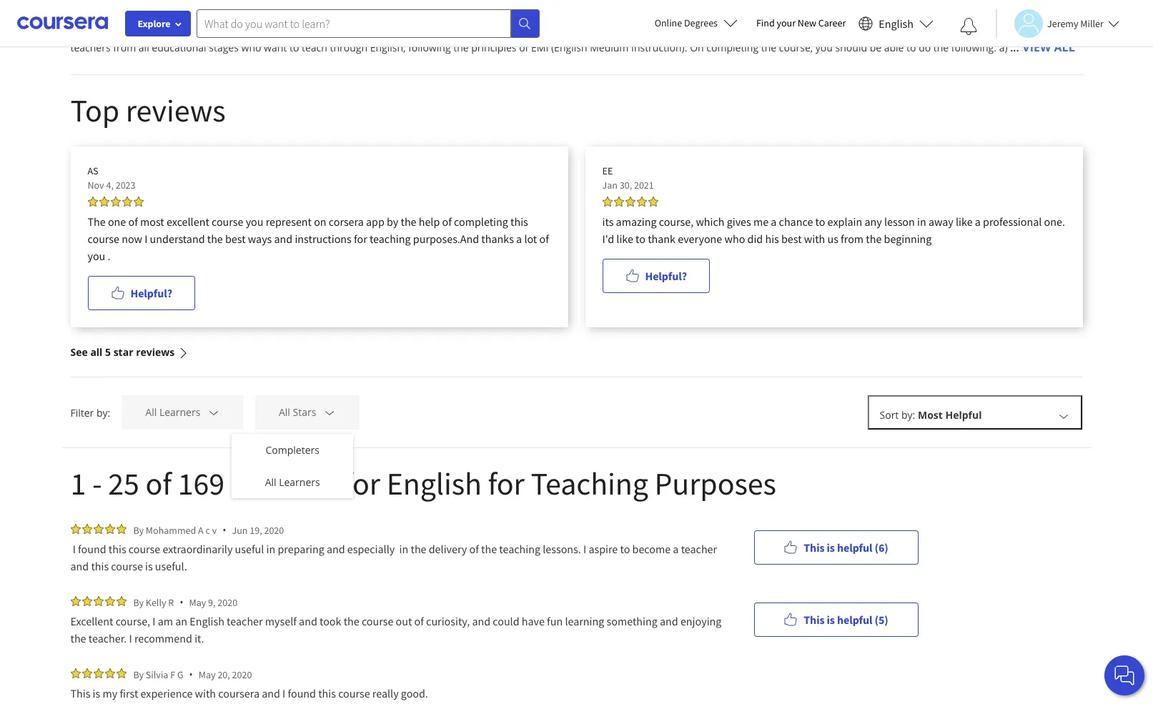 Task type: vqa. For each thing, say whether or not it's contained in the screenshot.
lesson
yes



Task type: describe. For each thing, give the bounding box(es) containing it.
english up "following" at top
[[404, 23, 437, 36]]

able
[[884, 41, 904, 54]]

teaching inside the one of most excellent course you represent on corsera app by the help of completing this course now i understand the best ways and instructions for teaching purposes.and thanks a lot of you .
[[370, 232, 411, 246]]

the
[[88, 215, 106, 229]]

all inside dropdown button
[[145, 406, 157, 419]]

lesson
[[884, 215, 915, 229]]

course, inside excellent course, i am an english teacher myself and took the course out of curiosity, and could have fun learning something and enjoying the teacher. i recommend it.
[[116, 614, 150, 629]]

of inside i found this course extraordinarily useful in preparing and especially  in the delivery of the teaching lessons. i aspire to become a teacher and this course is useful.
[[469, 542, 479, 556]]

learners inside menu item
[[279, 475, 320, 489]]

all learners inside dropdown button
[[145, 406, 200, 419]]

a inside colleagues from universities all over the world who share the same discipline and discourse community, to ask questions and exchange ideas. this mooc targets lecturers who wish to begin using english in their teaching. a priori, this means university lecturers from countries where english is not the l1 or a widely-used language (romance language-speaking countries, for example), though in fact the course is open to teachers from all educational stages who want to teach through english, following the principles of emi (english medium instruction).  on completing the course, you should be able to do the following.  a) ... view all
[[512, 23, 518, 36]]

took
[[320, 614, 341, 629]]

and left took
[[299, 614, 317, 629]]

first
[[120, 686, 138, 701]]

course left useful.
[[111, 559, 143, 573]]

of inside excellent course, i am an english teacher myself and took the course out of curiosity, and could have fun learning something and enjoying the teacher. i recommend it.
[[414, 614, 424, 629]]

medium
[[590, 41, 629, 54]]

over
[[217, 8, 237, 21]]

to right the chance
[[816, 215, 825, 229]]

career
[[819, 16, 846, 29]]

2 vertical spatial you
[[88, 249, 105, 263]]

this up excellent
[[91, 559, 109, 573]]

0 vertical spatial lecturers
[[823, 8, 864, 21]]

means
[[174, 23, 206, 36]]

curiosity,
[[426, 614, 470, 629]]

completing inside the one of most excellent course you represent on corsera app by the help of completing this course now i understand the best ways and instructions for teaching purposes.and thanks a lot of you .
[[454, 215, 508, 229]]

course right excellent
[[212, 215, 243, 229]]

instruction).
[[631, 41, 687, 54]]

menu containing completers
[[232, 434, 354, 498]]

of inside colleagues from universities all over the world who share the same discipline and discourse community, to ask questions and exchange ideas. this mooc targets lecturers who wish to begin using english in their teaching. a priori, this means university lecturers from countries where english is not the l1 or a widely-used language (romance language-speaking countries, for example), though in fact the course is open to teachers from all educational stages who want to teach through english, following the principles of emi (english medium instruction).  on completing the course, you should be able to do the following.  a) ... view all
[[519, 41, 529, 54]]

who left share
[[287, 8, 307, 21]]

an
[[175, 614, 187, 629]]

coursera image
[[17, 12, 108, 34]]

in right especially
[[399, 542, 408, 556]]

miller
[[1081, 17, 1104, 30]]

widely-
[[520, 23, 553, 36]]

this is helpful (5)
[[804, 612, 889, 627]]

of right one
[[128, 215, 138, 229]]

to down the their
[[1031, 23, 1041, 36]]

v
[[212, 524, 217, 537]]

world
[[258, 8, 285, 21]]

its amazing course, which gives me a chance to explain any lesson in away like a professional one. i'd like to thank everyone who did his best with us from the beginning
[[602, 215, 1065, 246]]

explain
[[828, 215, 863, 229]]

have
[[522, 614, 545, 629]]

this for this is helpful (6)
[[804, 540, 825, 554]]

who inside "its amazing course, which gives me a chance to explain any lesson in away like a professional one. i'd like to thank everyone who did his best with us from the beginning"
[[725, 232, 745, 246]]

completers
[[266, 443, 320, 457]]

example),
[[827, 23, 873, 36]]

in right useful
[[266, 542, 275, 556]]

online degrees
[[655, 16, 718, 29]]

open
[[1004, 23, 1028, 36]]

filter by:
[[70, 406, 110, 419]]

jun
[[232, 524, 248, 537]]

by for first
[[133, 668, 144, 681]]

(5)
[[875, 612, 889, 627]]

jeremy miller button
[[996, 9, 1120, 38]]

of right 25
[[145, 464, 172, 503]]

all inside "button"
[[90, 345, 103, 359]]

as
[[88, 164, 98, 177]]

19,
[[250, 524, 262, 537]]

is left the not
[[440, 23, 447, 36]]

2023
[[116, 179, 136, 192]]

see all 5 star reviews button
[[70, 327, 189, 377]]

0 vertical spatial all
[[203, 8, 214, 21]]

though
[[875, 23, 909, 36]]

everyone
[[678, 232, 722, 246]]

by silvia f g • may 20, 2020
[[133, 668, 252, 681]]

course inside colleagues from universities all over the world who share the same discipline and discourse community, to ask questions and exchange ideas. this mooc targets lecturers who wish to begin using english in their teaching. a priori, this means university lecturers from countries where english is not the l1 or a widely-used language (romance language-speaking countries, for example), though in fact the course is open to teachers from all educational stages who want to teach through english, following the principles of emi (english medium instruction).  on completing the course, you should be able to do the following.  a) ... view all
[[960, 23, 992, 36]]

this inside the one of most excellent course you represent on corsera app by the help of completing this course now i understand the best ways and instructions for teaching purposes.and thanks a lot of you .
[[511, 215, 528, 229]]

teachers
[[70, 41, 111, 54]]

1 horizontal spatial like
[[956, 215, 973, 229]]

priori,
[[124, 23, 152, 36]]

degrees
[[684, 16, 718, 29]]

for inside colleagues from universities all over the world who share the same discipline and discourse community, to ask questions and exchange ideas. this mooc targets lecturers who wish to begin using english in their teaching. a priori, this means university lecturers from countries where english is not the l1 or a widely-used language (romance language-speaking countries, for example), though in fact the course is open to teachers from all educational stages who want to teach through english, following the principles of emi (english medium instruction).  on completing the course, you should be able to do the following.  a) ... view all
[[811, 23, 825, 36]]

filter
[[70, 406, 94, 419]]

teach
[[302, 41, 327, 54]]

may inside by kelly r • may 9, 2020
[[189, 596, 206, 609]]

and right preparing
[[327, 542, 345, 556]]

a left the professional
[[975, 215, 981, 229]]

educational
[[152, 41, 206, 54]]

l1
[[486, 23, 497, 36]]

am
[[158, 614, 173, 629]]

course, inside "its amazing course, which gives me a chance to explain any lesson in away like a professional one. i'd like to thank everyone who did his best with us from the beginning"
[[659, 215, 694, 229]]

countries
[[326, 23, 369, 36]]

of right lot
[[539, 232, 549, 246]]

by
[[387, 215, 398, 229]]

2021
[[634, 179, 654, 192]]

course, inside colleagues from universities all over the world who share the same discipline and discourse community, to ask questions and exchange ideas. this mooc targets lecturers who wish to begin using english in their teaching. a priori, this means university lecturers from countries where english is not the l1 or a widely-used language (romance language-speaking countries, for example), though in fact the course is open to teachers from all educational stages who want to teach through english, following the principles of emi (english medium instruction).  on completing the course, you should be able to do the following.  a) ... view all
[[779, 41, 813, 54]]

a inside colleagues from universities all over the world who share the same discipline and discourse community, to ask questions and exchange ideas. this mooc targets lecturers who wish to begin using english in their teaching. a priori, this means university lecturers from countries where english is not the l1 or a widely-used language (romance language-speaking countries, for example), though in fact the course is open to teachers from all educational stages who want to teach through english, following the principles of emi (english medium instruction).  on completing the course, you should be able to do the following.  a) ... view all
[[115, 23, 122, 36]]

teacher inside excellent course, i am an english teacher myself and took the course out of curiosity, and could have fun learning something and enjoying the teacher. i recommend it.
[[227, 614, 263, 629]]

chat with us image
[[1113, 664, 1136, 687]]

by kelly r • may 9, 2020
[[133, 596, 238, 609]]

all inside menu item
[[265, 475, 276, 489]]

jan
[[602, 179, 618, 192]]

explore
[[138, 17, 171, 30]]

extraordinarily
[[163, 542, 233, 556]]

community,
[[498, 8, 554, 21]]

view
[[1023, 39, 1051, 55]]

to left ask
[[556, 8, 566, 21]]

completers menu item
[[232, 434, 354, 466]]

best inside "its amazing course, which gives me a chance to explain any lesson in away like a professional one. i'd like to thank everyone who did his best with us from the beginning"
[[781, 232, 802, 246]]

to down "amazing"
[[636, 232, 646, 246]]

from up priori,
[[122, 8, 145, 21]]

1 horizontal spatial •
[[189, 668, 193, 681]]

silvia
[[146, 668, 168, 681]]

for inside the one of most excellent course you represent on corsera app by the help of completing this course now i understand the best ways and instructions for teaching purposes.and thanks a lot of you .
[[354, 232, 367, 246]]

explore button
[[125, 11, 191, 36]]

this inside colleagues from universities all over the world who share the same discipline and discourse community, to ask questions and exchange ideas. this mooc targets lecturers who wish to begin using english in their teaching. a priori, this means university lecturers from countries where english is not the l1 or a widely-used language (romance language-speaking countries, for example), though in fact the course is open to teachers from all educational stages who want to teach through english, following the principles of emi (english medium instruction).  on completing the course, you should be able to do the following.  a) ... view all
[[733, 8, 752, 21]]

or
[[499, 23, 509, 36]]

this for this is helpful (5)
[[804, 612, 825, 627]]

nov
[[88, 179, 104, 192]]

this is helpful (6) button
[[754, 530, 918, 565]]

top
[[70, 91, 120, 130]]

25
[[108, 464, 139, 503]]

0 vertical spatial •
[[223, 523, 226, 537]]

from up teach
[[300, 23, 323, 36]]

english inside excellent course, i am an english teacher myself and took the course out of curiosity, and could have fun learning something and enjoying the teacher. i recommend it.
[[190, 614, 224, 629]]

helpful for (6)
[[837, 540, 873, 554]]

to left do
[[907, 41, 916, 54]]

helpful for (5)
[[837, 612, 873, 627]]

all learners menu item
[[232, 466, 354, 498]]

1 vertical spatial like
[[617, 232, 633, 246]]

the inside "its amazing course, which gives me a chance to explain any lesson in away like a professional one. i'd like to thank everyone who did his best with us from the beginning"
[[866, 232, 882, 246]]

stars
[[293, 406, 316, 419]]

i right teacher.
[[129, 631, 132, 646]]

ways
[[248, 232, 272, 246]]

begin
[[925, 8, 951, 21]]

not
[[449, 23, 465, 36]]

1 horizontal spatial helpful? button
[[602, 259, 710, 293]]

1 vertical spatial lecturers
[[257, 23, 298, 36]]

english up the 'open'
[[981, 8, 1015, 21]]

is inside this is helpful (6) button
[[827, 540, 835, 554]]

want
[[264, 41, 287, 54]]

(romance
[[623, 23, 670, 36]]

show notifications image
[[960, 18, 977, 35]]

chevron down image for learners
[[207, 406, 220, 419]]

and left could on the bottom of page
[[472, 614, 491, 629]]

amazing
[[616, 215, 657, 229]]

is inside this is helpful (5) button
[[827, 612, 835, 627]]

a inside by mohammed a c v • jun 19, 2020
[[198, 524, 204, 537]]

by for am
[[133, 596, 144, 609]]

reviews
[[231, 464, 338, 503]]

best inside the one of most excellent course you represent on corsera app by the help of completing this course now i understand the best ways and instructions for teaching purposes.and thanks a lot of you .
[[225, 232, 246, 246]]

2020 inside by silvia f g • may 20, 2020
[[232, 668, 252, 681]]

this down 25
[[109, 542, 126, 556]]

english up delivery
[[387, 464, 482, 503]]

4,
[[106, 179, 114, 192]]

on
[[690, 41, 704, 54]]

it.
[[195, 631, 204, 646]]

course up useful.
[[129, 542, 160, 556]]

2020 inside by mohammed a c v • jun 19, 2020
[[264, 524, 284, 537]]

2020 inside by kelly r • may 9, 2020
[[218, 596, 238, 609]]

app
[[366, 215, 385, 229]]

targets
[[788, 8, 820, 21]]

this left really
[[318, 686, 336, 701]]

lessons.
[[543, 542, 581, 556]]

which
[[696, 215, 725, 229]]

all learners button
[[122, 395, 244, 430]]



Task type: locate. For each thing, give the bounding box(es) containing it.
helpful left (5)
[[837, 612, 873, 627]]

could
[[493, 614, 520, 629]]

this up lot
[[511, 215, 528, 229]]

3 by from the top
[[133, 668, 144, 681]]

2020 right 9,
[[218, 596, 238, 609]]

this left (5)
[[804, 612, 825, 627]]

all inside button
[[279, 406, 290, 419]]

0 horizontal spatial best
[[225, 232, 246, 246]]

from down priori,
[[113, 41, 136, 54]]

by inside by kelly r • may 9, 2020
[[133, 596, 144, 609]]

2020 right 19,
[[264, 524, 284, 537]]

teacher inside i found this course extraordinarily useful in preparing and especially  in the delivery of the teaching lessons. i aspire to become a teacher and this course is useful.
[[681, 542, 717, 556]]

1 best from the left
[[225, 232, 246, 246]]

be
[[870, 41, 882, 54]]

0 horizontal spatial helpful?
[[130, 286, 172, 300]]

and down represent
[[274, 232, 293, 246]]

i found this course extraordinarily useful in preparing and especially  in the delivery of the teaching lessons. i aspire to become a teacher and this course is useful.
[[70, 542, 722, 573]]

is left (6)
[[827, 540, 835, 554]]

by inside by mohammed a c v • jun 19, 2020
[[133, 524, 144, 537]]

0 horizontal spatial course,
[[116, 614, 150, 629]]

and up (romance
[[635, 8, 653, 21]]

found inside i found this course extraordinarily useful in preparing and especially  in the delivery of the teaching lessons. i aspire to become a teacher and this course is useful.
[[78, 542, 106, 556]]

1 vertical spatial 2020
[[218, 596, 238, 609]]

purposes.and
[[413, 232, 479, 246]]

0 horizontal spatial all learners
[[145, 406, 200, 419]]

find
[[756, 16, 775, 29]]

like right i'd
[[617, 232, 633, 246]]

2020 right 20,
[[232, 668, 252, 681]]

understand
[[150, 232, 205, 246]]

lecturers down world
[[257, 23, 298, 36]]

ee
[[602, 164, 613, 177]]

1 horizontal spatial completing
[[707, 41, 759, 54]]

countries,
[[762, 23, 809, 36]]

by:
[[96, 406, 110, 419]]

aspire
[[589, 542, 618, 556]]

where
[[372, 23, 401, 36]]

course down using
[[960, 23, 992, 36]]

english up it.
[[190, 614, 224, 629]]

i left aspire
[[583, 542, 586, 556]]

by for course
[[133, 524, 144, 537]]

the
[[240, 8, 255, 21], [338, 8, 354, 21], [468, 23, 483, 36], [943, 23, 958, 36], [453, 41, 469, 54], [761, 41, 777, 54], [934, 41, 949, 54], [401, 215, 417, 229], [207, 232, 223, 246], [866, 232, 882, 246], [411, 542, 427, 556], [481, 542, 497, 556], [344, 614, 359, 629], [70, 631, 86, 646]]

a inside the one of most excellent course you represent on corsera app by the help of completing this course now i understand the best ways and instructions for teaching purposes.and thanks a lot of you .
[[516, 232, 522, 246]]

0 horizontal spatial with
[[195, 686, 216, 701]]

1 vertical spatial all learners
[[265, 475, 320, 489]]

a right the me
[[771, 215, 777, 229]]

may inside by silvia f g • may 20, 2020
[[199, 668, 216, 681]]

chevron down image
[[207, 406, 220, 419], [323, 406, 336, 419], [1057, 410, 1070, 423]]

helpful? button down thank
[[602, 259, 710, 293]]

beginning
[[884, 232, 932, 246]]

who up though
[[867, 8, 887, 21]]

0 horizontal spatial you
[[88, 249, 105, 263]]

thank
[[648, 232, 676, 246]]

(6)
[[875, 540, 889, 554]]

you inside colleagues from universities all over the world who share the same discipline and discourse community, to ask questions and exchange ideas. this mooc targets lecturers who wish to begin using english in their teaching. a priori, this means university lecturers from countries where english is not the l1 or a widely-used language (romance language-speaking countries, for example), though in fact the course is open to teachers from all educational stages who want to teach through english, following the principles of emi (english medium instruction).  on completing the course, you should be able to do the following.  a) ... view all
[[816, 41, 833, 54]]

you left .
[[88, 249, 105, 263]]

of up purposes.and
[[442, 215, 452, 229]]

menu
[[232, 434, 354, 498]]

•
[[223, 523, 226, 537], [180, 596, 183, 609], [189, 668, 193, 681]]

and up excellent
[[70, 559, 89, 573]]

in
[[1017, 8, 1026, 21], [911, 23, 920, 36], [917, 215, 926, 229], [266, 542, 275, 556], [399, 542, 408, 556]]

especially
[[347, 542, 395, 556]]

all inside colleagues from universities all over the world who share the same discipline and discourse community, to ask questions and exchange ideas. this mooc targets lecturers who wish to begin using english in their teaching. a priori, this means university lecturers from countries where english is not the l1 or a widely-used language (romance language-speaking countries, for example), though in fact the course is open to teachers from all educational stages who want to teach through english, following the principles of emi (english medium instruction).  on completing the course, you should be able to do the following.  a) ... view all
[[1054, 39, 1075, 55]]

0 horizontal spatial teacher
[[227, 614, 263, 629]]

0 vertical spatial 2020
[[264, 524, 284, 537]]

1 by from the top
[[133, 524, 144, 537]]

gives
[[727, 215, 751, 229]]

is inside i found this course extraordinarily useful in preparing and especially  in the delivery of the teaching lessons. i aspire to become a teacher and this course is useful.
[[145, 559, 153, 573]]

useful.
[[155, 559, 187, 573]]

helpful inside this is helpful (5) button
[[837, 612, 873, 627]]

0 vertical spatial by
[[133, 524, 144, 537]]

to right wish
[[913, 8, 923, 21]]

ideas.
[[703, 8, 730, 21]]

2 horizontal spatial all
[[203, 8, 214, 21]]

1 vertical spatial teaching
[[499, 542, 541, 556]]

i right coursera
[[282, 686, 285, 701]]

of right the out
[[414, 614, 424, 629]]

• right v
[[223, 523, 226, 537]]

169
[[178, 464, 225, 503]]

0 horizontal spatial teaching
[[370, 232, 411, 246]]

by left mohammed
[[133, 524, 144, 537]]

0 horizontal spatial a
[[115, 23, 122, 36]]

teacher.
[[88, 631, 127, 646]]

wish
[[889, 8, 910, 21]]

1 horizontal spatial with
[[804, 232, 825, 246]]

0 vertical spatial teacher
[[681, 542, 717, 556]]

2 vertical spatial •
[[189, 668, 193, 681]]

and right discipline
[[431, 8, 448, 21]]

1 vertical spatial a
[[198, 524, 204, 537]]

What do you want to learn? text field
[[197, 9, 511, 38]]

is left my
[[93, 686, 100, 701]]

1 vertical spatial with
[[195, 686, 216, 701]]

course left really
[[338, 686, 370, 701]]

0 vertical spatial teaching
[[370, 232, 411, 246]]

universities
[[148, 8, 201, 21]]

and left enjoying
[[660, 614, 678, 629]]

jeremy
[[1048, 17, 1079, 30]]

completing up thanks
[[454, 215, 508, 229]]

following.
[[952, 41, 997, 54]]

you up ways
[[246, 215, 263, 229]]

view all button
[[1022, 37, 1076, 57]]

all right by:
[[145, 406, 157, 419]]

completing inside colleagues from universities all over the world who share the same discipline and discourse community, to ask questions and exchange ideas. this mooc targets lecturers who wish to begin using english in their teaching. a priori, this means university lecturers from countries where english is not the l1 or a widely-used language (romance language-speaking countries, for example), though in fact the course is open to teachers from all educational stages who want to teach through english, following the principles of emi (english medium instruction).  on completing the course, you should be able to do the following.  a) ... view all
[[707, 41, 759, 54]]

• right g
[[189, 668, 193, 681]]

preparing
[[278, 542, 324, 556]]

teaching
[[370, 232, 411, 246], [499, 542, 541, 556]]

from
[[122, 8, 145, 21], [300, 23, 323, 36], [113, 41, 136, 54], [841, 232, 864, 246]]

to right want
[[290, 41, 299, 54]]

1 vertical spatial completing
[[454, 215, 508, 229]]

1 horizontal spatial helpful?
[[645, 269, 687, 283]]

principles
[[471, 41, 517, 54]]

may left 9,
[[189, 596, 206, 609]]

.
[[108, 249, 110, 263]]

learners
[[159, 406, 200, 419], [279, 475, 320, 489]]

i down 1
[[73, 542, 76, 556]]

1 horizontal spatial a
[[198, 524, 204, 537]]

1 vertical spatial may
[[199, 668, 216, 681]]

a)
[[999, 41, 1008, 54]]

myself
[[265, 614, 297, 629]]

2 horizontal spatial course,
[[779, 41, 813, 54]]

teaching
[[531, 464, 648, 503]]

completing
[[707, 41, 759, 54], [454, 215, 508, 229]]

2 vertical spatial all
[[90, 345, 103, 359]]

stages
[[209, 41, 239, 54]]

filled star image
[[88, 197, 98, 207], [99, 197, 109, 207], [122, 197, 132, 207], [133, 197, 143, 207], [614, 197, 624, 207], [637, 197, 647, 207], [70, 524, 80, 534], [82, 524, 92, 534], [93, 524, 103, 534], [70, 596, 80, 606], [116, 596, 126, 606], [70, 669, 80, 679], [93, 669, 103, 679], [116, 669, 126, 679]]

2 horizontal spatial chevron down image
[[1057, 410, 1070, 423]]

to right aspire
[[620, 542, 630, 556]]

reviews down educational
[[126, 91, 226, 130]]

1 vertical spatial by
[[133, 596, 144, 609]]

in left away
[[917, 215, 926, 229]]

did
[[748, 232, 763, 246]]

coursera
[[218, 686, 260, 701]]

found right coursera
[[288, 686, 316, 701]]

2 vertical spatial by
[[133, 668, 144, 681]]

fun
[[547, 614, 563, 629]]

a
[[115, 23, 122, 36], [198, 524, 204, 537]]

this for this is my first experience with coursera and i found this course really good.
[[70, 686, 90, 701]]

1 horizontal spatial found
[[288, 686, 316, 701]]

2 horizontal spatial •
[[223, 523, 226, 537]]

i inside the one of most excellent course you represent on corsera app by the help of completing this course now i understand the best ways and instructions for teaching purposes.and thanks a lot of you .
[[145, 232, 148, 246]]

its
[[602, 215, 614, 229]]

0 vertical spatial course,
[[779, 41, 813, 54]]

2 best from the left
[[781, 232, 802, 246]]

excellent
[[167, 215, 209, 229]]

helpful left (6)
[[837, 540, 873, 554]]

colleagues from universities all over the world who share the same discipline and discourse community, to ask questions and exchange ideas. this mooc targets lecturers who wish to begin using english in their teaching. a priori, this means university lecturers from countries where english is not the l1 or a widely-used language (romance language-speaking countries, for example), though in fact the course is open to teachers from all educational stages who want to teach through english, following the principles of emi (english medium instruction).  on completing the course, you should be able to do the following.  a) ... view all
[[70, 8, 1075, 55]]

share
[[310, 8, 336, 21]]

from down explain
[[841, 232, 864, 246]]

become
[[632, 542, 671, 556]]

2 horizontal spatial you
[[816, 41, 833, 54]]

0 horizontal spatial lecturers
[[257, 23, 298, 36]]

of right delivery
[[469, 542, 479, 556]]

1 horizontal spatial you
[[246, 215, 263, 229]]

all down completers
[[265, 475, 276, 489]]

by
[[133, 524, 144, 537], [133, 596, 144, 609], [133, 668, 144, 681]]

through
[[330, 41, 368, 54]]

0 vertical spatial helpful
[[837, 540, 873, 554]]

lecturers up example),
[[823, 8, 864, 21]]

found down -
[[78, 542, 106, 556]]

2 by from the top
[[133, 596, 144, 609]]

course, up thank
[[659, 215, 694, 229]]

with inside "its amazing course, which gives me a chance to explain any lesson in away like a professional one. i'd like to thank everyone who did his best with us from the beginning"
[[804, 232, 825, 246]]

1 vertical spatial found
[[288, 686, 316, 701]]

help
[[419, 215, 440, 229]]

english inside button
[[879, 16, 914, 30]]

star
[[113, 345, 133, 359]]

0 vertical spatial you
[[816, 41, 833, 54]]

online
[[655, 16, 682, 29]]

all left the over
[[203, 8, 214, 21]]

1 horizontal spatial teacher
[[681, 542, 717, 556]]

useful
[[235, 542, 264, 556]]

completing down speaking
[[707, 41, 759, 54]]

all left 5
[[90, 345, 103, 359]]

learners inside dropdown button
[[159, 406, 200, 419]]

all down jeremy
[[1054, 39, 1075, 55]]

course inside excellent course, i am an english teacher myself and took the course out of curiosity, and could have fun learning something and enjoying the teacher. i recommend it.
[[362, 614, 394, 629]]

may
[[189, 596, 206, 609], [199, 668, 216, 681]]

and inside the one of most excellent course you represent on corsera app by the help of completing this course now i understand the best ways and instructions for teaching purposes.and thanks a lot of you .
[[274, 232, 293, 246]]

on
[[314, 215, 326, 229]]

helpful
[[837, 540, 873, 554], [837, 612, 873, 627]]

helpful inside this is helpful (6) button
[[837, 540, 873, 554]]

one.
[[1044, 215, 1065, 229]]

1 vertical spatial teacher
[[227, 614, 263, 629]]

course left the out
[[362, 614, 394, 629]]

chevron down image for stars
[[323, 406, 336, 419]]

this up speaking
[[733, 8, 752, 21]]

0 vertical spatial like
[[956, 215, 973, 229]]

2 vertical spatial 2020
[[232, 668, 252, 681]]

a left c
[[198, 524, 204, 537]]

a inside i found this course extraordinarily useful in preparing and especially  in the delivery of the teaching lessons. i aspire to become a teacher and this course is useful.
[[673, 542, 679, 556]]

this inside this is helpful (5) button
[[804, 612, 825, 627]]

1 horizontal spatial all
[[139, 41, 149, 54]]

you down the career
[[816, 41, 833, 54]]

who left want
[[241, 41, 261, 54]]

in up the 'open'
[[1017, 8, 1026, 21]]

in left "fact"
[[911, 23, 920, 36]]

and
[[431, 8, 448, 21], [635, 8, 653, 21], [274, 232, 293, 246], [327, 542, 345, 556], [70, 559, 89, 573], [299, 614, 317, 629], [472, 614, 491, 629], [660, 614, 678, 629], [262, 686, 280, 701]]

who down gives
[[725, 232, 745, 246]]

course, down countries,
[[779, 41, 813, 54]]

is left the 'open'
[[994, 23, 1002, 36]]

0 vertical spatial helpful?
[[645, 269, 687, 283]]

chevron down image inside 'all stars' button
[[323, 406, 336, 419]]

-
[[92, 464, 102, 503]]

english up able
[[879, 16, 914, 30]]

with left 'us'
[[804, 232, 825, 246]]

0 vertical spatial completing
[[707, 41, 759, 54]]

r
[[168, 596, 174, 609]]

i'd
[[602, 232, 614, 246]]

1
[[70, 464, 86, 503]]

1 helpful from the top
[[837, 540, 873, 554]]

his
[[765, 232, 779, 246]]

1 horizontal spatial all learners
[[265, 475, 320, 489]]

teaching left the lessons.
[[499, 542, 541, 556]]

course up .
[[88, 232, 119, 246]]

1 vertical spatial helpful?
[[130, 286, 172, 300]]

1 vertical spatial course,
[[659, 215, 694, 229]]

1 vertical spatial learners
[[279, 475, 320, 489]]

all learners down completers menu item
[[265, 475, 320, 489]]

this inside colleagues from universities all over the world who share the same discipline and discourse community, to ask questions and exchange ideas. this mooc targets lecturers who wish to begin using english in their teaching. a priori, this means university lecturers from countries where english is not the l1 or a widely-used language (romance language-speaking countries, for example), though in fact the course is open to teachers from all educational stages who want to teach through english, following the principles of emi (english medium instruction).  on completing the course, you should be able to do the following.  a) ... view all
[[155, 23, 172, 36]]

1 horizontal spatial lecturers
[[823, 8, 864, 21]]

0 horizontal spatial chevron down image
[[207, 406, 220, 419]]

now
[[122, 232, 142, 246]]

1 horizontal spatial teaching
[[499, 542, 541, 556]]

0 vertical spatial learners
[[159, 406, 200, 419]]

0 vertical spatial reviews
[[126, 91, 226, 130]]

by left 'kelly'
[[133, 596, 144, 609]]

questions
[[587, 8, 632, 21]]

like right away
[[956, 215, 973, 229]]

filled star image
[[110, 197, 120, 207], [602, 197, 612, 207], [625, 197, 635, 207], [648, 197, 658, 207], [105, 524, 115, 534], [116, 524, 126, 534], [82, 596, 92, 606], [93, 596, 103, 606], [105, 596, 115, 606], [82, 669, 92, 679], [105, 669, 115, 679]]

0 horizontal spatial like
[[617, 232, 633, 246]]

0 horizontal spatial learners
[[159, 406, 200, 419]]

is
[[440, 23, 447, 36], [994, 23, 1002, 36], [827, 540, 835, 554], [145, 559, 153, 573], [827, 612, 835, 627], [93, 686, 100, 701]]

1 horizontal spatial course,
[[659, 215, 694, 229]]

1 vertical spatial all
[[139, 41, 149, 54]]

do
[[919, 41, 931, 54]]

of left 'emi'
[[519, 41, 529, 54]]

all learners inside menu item
[[265, 475, 320, 489]]

30,
[[620, 179, 632, 192]]

all down priori,
[[139, 41, 149, 54]]

same
[[356, 8, 382, 21]]

1 vertical spatial reviews
[[136, 345, 175, 359]]

a left priori,
[[115, 23, 122, 36]]

reviews inside "button"
[[136, 345, 175, 359]]

teaching inside i found this course extraordinarily useful in preparing and especially  in the delivery of the teaching lessons. i aspire to become a teacher and this course is useful.
[[499, 542, 541, 556]]

2 helpful from the top
[[837, 612, 873, 627]]

helpful? for rightmost helpful? button
[[645, 269, 687, 283]]

2 vertical spatial course,
[[116, 614, 150, 629]]

a right or
[[512, 23, 518, 36]]

mooc
[[754, 8, 785, 21]]

a right "become"
[[673, 542, 679, 556]]

0 vertical spatial all learners
[[145, 406, 200, 419]]

from inside "its amazing course, which gives me a chance to explain any lesson in away like a professional one. i'd like to thank everyone who did his best with us from the beginning"
[[841, 232, 864, 246]]

0 vertical spatial found
[[78, 542, 106, 556]]

us
[[828, 232, 839, 246]]

any
[[865, 215, 882, 229]]

a left lot
[[516, 232, 522, 246]]

kelly
[[146, 596, 166, 609]]

i left am
[[153, 614, 156, 629]]

f
[[170, 668, 175, 681]]

to inside i found this course extraordinarily useful in preparing and especially  in the delivery of the teaching lessons. i aspire to become a teacher and this course is useful.
[[620, 542, 630, 556]]

1 vertical spatial •
[[180, 596, 183, 609]]

1 horizontal spatial learners
[[279, 475, 320, 489]]

by inside by silvia f g • may 20, 2020
[[133, 668, 144, 681]]

0 horizontal spatial •
[[180, 596, 183, 609]]

helpful? down now
[[130, 286, 172, 300]]

and right coursera
[[262, 686, 280, 701]]

0 horizontal spatial found
[[78, 542, 106, 556]]

1 vertical spatial you
[[246, 215, 263, 229]]

all learners
[[145, 406, 200, 419], [265, 475, 320, 489]]

helpful? down thank
[[645, 269, 687, 283]]

1 horizontal spatial best
[[781, 232, 802, 246]]

me
[[754, 215, 769, 229]]

0 horizontal spatial all
[[90, 345, 103, 359]]

20,
[[218, 668, 230, 681]]

in inside "its amazing course, which gives me a chance to explain any lesson in away like a professional one. i'd like to thank everyone who did his best with us from the beginning"
[[917, 215, 926, 229]]

helpful? for the leftmost helpful? button
[[130, 286, 172, 300]]

1 vertical spatial helpful
[[837, 612, 873, 627]]

0 horizontal spatial helpful? button
[[88, 276, 195, 310]]

this inside this is helpful (6) button
[[804, 540, 825, 554]]

0 vertical spatial may
[[189, 596, 206, 609]]

best down the chance
[[781, 232, 802, 246]]

helpful?
[[645, 269, 687, 283], [130, 286, 172, 300]]

0 vertical spatial a
[[115, 23, 122, 36]]

2020
[[264, 524, 284, 537], [218, 596, 238, 609], [232, 668, 252, 681]]

0 vertical spatial with
[[804, 232, 825, 246]]

0 horizontal spatial completing
[[454, 215, 508, 229]]

1 horizontal spatial chevron down image
[[323, 406, 336, 419]]

reviews right star
[[136, 345, 175, 359]]

chevron down image inside all learners dropdown button
[[207, 406, 220, 419]]

None search field
[[197, 9, 540, 38]]

i right now
[[145, 232, 148, 246]]

mohammed
[[146, 524, 196, 537]]

colleagues
[[70, 8, 120, 21]]



